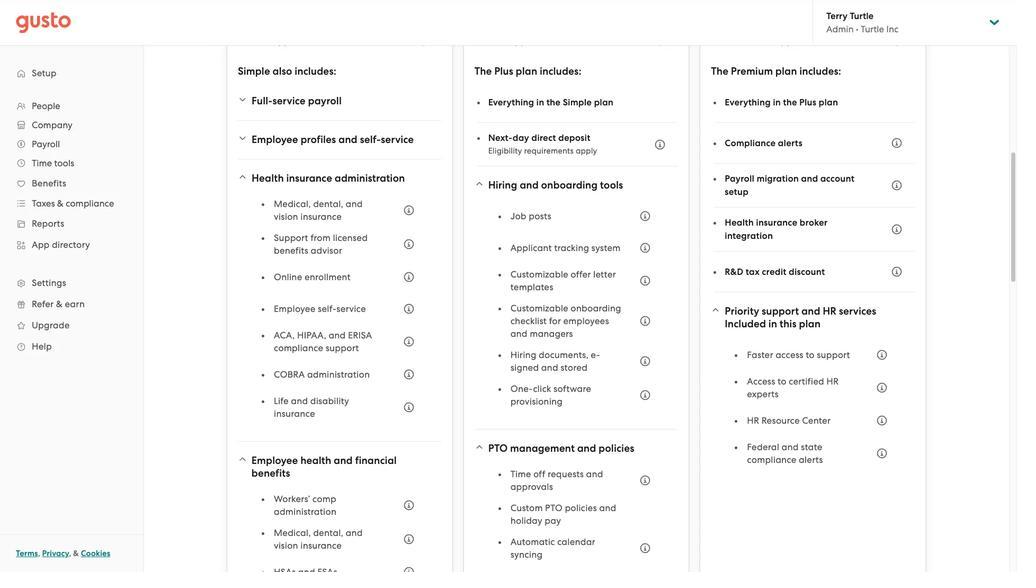 Task type: describe. For each thing, give the bounding box(es) containing it.
employee self-service
[[274, 304, 366, 314]]

applicant
[[511, 243, 552, 253]]

advisor
[[311, 245, 342, 256]]

inc
[[887, 24, 899, 34]]

hr for certified
[[827, 376, 839, 387]]

access
[[776, 350, 804, 360]]

stored
[[561, 362, 588, 373]]

& for compliance
[[57, 198, 64, 209]]

setup
[[725, 187, 749, 198]]

•
[[856, 24, 859, 34]]

policies inside the custom pto policies and holiday pay
[[565, 503, 597, 514]]

list for pto management and policies
[[499, 468, 657, 572]]

health
[[301, 455, 331, 467]]

custom
[[511, 503, 543, 514]]

list containing people
[[0, 96, 143, 357]]

list containing faster access to support
[[736, 343, 894, 475]]

refer
[[32, 299, 54, 309]]

hiring for hiring and onboarding tools
[[488, 179, 518, 191]]

payroll button
[[11, 135, 132, 154]]

company button
[[11, 116, 132, 135]]

from
[[311, 233, 331, 243]]

support left +
[[772, 35, 805, 46]]

employee for employee self-service
[[274, 304, 316, 314]]

the plus plan includes:
[[475, 65, 582, 77]]

1 dental, from the top
[[313, 199, 343, 209]]

certified
[[789, 376, 825, 387]]

reports link
[[11, 214, 132, 233]]

2 dental, from the top
[[313, 528, 343, 538]]

e-
[[591, 350, 600, 360]]

online enrollment
[[274, 272, 351, 282]]

the for the plus plan includes:
[[475, 65, 492, 77]]

eligibility
[[488, 146, 522, 156]]

support from licensed benefits advisor
[[274, 233, 368, 256]]

profiles
[[301, 134, 336, 146]]

csm
[[815, 35, 835, 46]]

onboarding inside dropdown button
[[541, 179, 598, 191]]

time tools button
[[11, 154, 132, 173]]

customizable offer letter templates
[[511, 269, 616, 293]]

health for health insurance broker integration
[[725, 217, 754, 228]]

templates
[[511, 282, 554, 293]]

applicant tracking system
[[511, 243, 621, 253]]

full-service payroll
[[252, 95, 342, 107]]

pto inside the custom pto policies and holiday pay
[[545, 503, 563, 514]]

employee for employee health and financial benefits
[[252, 455, 298, 467]]

app directory
[[32, 240, 90, 250]]

1 , from the left
[[38, 549, 40, 559]]

settings
[[32, 278, 66, 288]]

time for time off requests and approvals
[[511, 469, 531, 480]]

benefits link
[[11, 174, 132, 193]]

employee profiles and self-service button
[[238, 127, 442, 153]]

compliance inside federal and state compliance alerts
[[747, 455, 797, 465]]

services
[[839, 305, 877, 317]]

aca,
[[274, 330, 295, 341]]

software
[[554, 384, 591, 394]]

1 medical, from the top
[[274, 199, 311, 209]]

support
[[274, 233, 308, 243]]

also
[[273, 65, 292, 77]]

in inside priority support and hr services included in this plan
[[769, 318, 778, 330]]

alerts inside federal and state compliance alerts
[[799, 455, 823, 465]]

1 includes: from the left
[[295, 65, 336, 77]]

dedicated support + csm
[[725, 35, 835, 46]]

comp
[[313, 494, 336, 505]]

app
[[32, 240, 50, 250]]

click
[[533, 384, 552, 394]]

disability
[[310, 396, 349, 406]]

hiring for hiring documents, e- signed and stored
[[511, 350, 537, 360]]

deposit
[[559, 132, 591, 144]]

everything in the simple plan
[[488, 97, 614, 108]]

and inside the employee health and financial benefits
[[334, 455, 353, 467]]

next-day direct deposit eligibility requirements apply
[[488, 132, 597, 156]]

and inside hiring documents, e- signed and stored
[[541, 362, 558, 373]]

access
[[747, 376, 776, 387]]

app directory link
[[11, 235, 132, 254]]

and inside time off requests and approvals
[[586, 469, 603, 480]]

hipaa,
[[297, 330, 326, 341]]

enrollment
[[305, 272, 351, 282]]

privacy
[[42, 549, 69, 559]]

the for premium
[[783, 97, 798, 108]]

payroll for payroll
[[32, 139, 60, 149]]

requirements
[[524, 146, 574, 156]]

time tools
[[32, 158, 74, 169]]

1 vertical spatial tools
[[600, 179, 623, 191]]

letter
[[594, 269, 616, 280]]

2 , from the left
[[69, 549, 71, 559]]

2 vertical spatial hr
[[747, 415, 760, 426]]

workers' comp administration
[[274, 494, 337, 517]]

payroll migration and account setup
[[725, 173, 855, 198]]

r&d
[[725, 266, 744, 277]]

customizable for templates
[[511, 269, 569, 280]]

priority support and hr services included in this plan
[[725, 305, 877, 330]]

& for earn
[[56, 299, 63, 309]]

cookies
[[81, 549, 110, 559]]

cobra administration
[[274, 369, 370, 380]]

to inside 'access to certified hr experts'
[[778, 376, 787, 387]]

service inside dropdown button
[[273, 95, 306, 107]]

customizable for for
[[511, 303, 569, 314]]

2 full support from the left
[[488, 35, 539, 46]]

0 vertical spatial turtle
[[850, 11, 874, 22]]

health for health insurance administration
[[252, 172, 284, 184]]

life and disability insurance
[[274, 396, 349, 419]]

federal and state compliance alerts
[[747, 442, 823, 465]]

federal
[[747, 442, 780, 453]]

life
[[274, 396, 289, 406]]

1 full support from the left
[[252, 35, 302, 46]]

direct
[[532, 132, 556, 144]]

and inside payroll migration and account setup
[[801, 173, 818, 184]]

time for time tools
[[32, 158, 52, 169]]

signed
[[511, 362, 539, 373]]

taxes & compliance
[[32, 198, 114, 209]]

upgrade link
[[11, 316, 132, 335]]

+
[[808, 35, 813, 46]]

faster
[[747, 350, 774, 360]]

and inside 'life and disability insurance'
[[291, 396, 308, 406]]

taxes
[[32, 198, 55, 209]]

benefits inside the employee health and financial benefits
[[252, 467, 290, 480]]

time off requests and approvals
[[511, 469, 603, 492]]

reports
[[32, 218, 64, 229]]

the premium plan includes:
[[711, 65, 842, 77]]

1 vertical spatial turtle
[[861, 24, 885, 34]]

compliance inside dropdown button
[[66, 198, 114, 209]]

and inside aca, hipaa, and erisa compliance support
[[329, 330, 346, 341]]

2 full from the left
[[488, 35, 503, 46]]

includes: for the premium plan includes:
[[800, 65, 842, 77]]

custom pto policies and holiday pay
[[511, 503, 617, 526]]

hiring and onboarding tools
[[488, 179, 623, 191]]



Task type: locate. For each thing, give the bounding box(es) containing it.
employee for employee profiles and self-service
[[252, 134, 298, 146]]

calendar
[[557, 537, 596, 547]]

credit
[[762, 266, 787, 277]]

list containing time off requests and approvals
[[499, 468, 657, 572]]

directory
[[52, 240, 90, 250]]

2 horizontal spatial service
[[381, 134, 414, 146]]

1 vertical spatial customizable
[[511, 303, 569, 314]]

0 vertical spatial plus
[[495, 65, 514, 77]]

alerts down state
[[799, 455, 823, 465]]

& inside dropdown button
[[57, 198, 64, 209]]

1 vertical spatial to
[[778, 376, 787, 387]]

refer & earn link
[[11, 295, 132, 314]]

compliance alerts
[[725, 138, 803, 149]]

list containing medical, dental, and vision insurance
[[262, 198, 421, 429]]

, left the cookies "button"
[[69, 549, 71, 559]]

medical, up support
[[274, 199, 311, 209]]

this
[[780, 318, 797, 330]]

2 vertical spatial &
[[73, 549, 79, 559]]

list for hiring and onboarding tools
[[499, 205, 657, 417]]

in for premium
[[773, 97, 781, 108]]

0 horizontal spatial service
[[273, 95, 306, 107]]

administration down workers'
[[274, 507, 337, 517]]

1 full from the left
[[252, 35, 267, 46]]

earn
[[65, 299, 85, 309]]

simple also includes:
[[238, 65, 336, 77]]

payroll up setup
[[725, 173, 755, 184]]

1 horizontal spatial simple
[[563, 97, 592, 108]]

support inside aca, hipaa, and erisa compliance support
[[326, 343, 359, 353]]

1 vertical spatial hr
[[827, 376, 839, 387]]

1 horizontal spatial policies
[[599, 443, 635, 455]]

1 vertical spatial simple
[[563, 97, 592, 108]]

employee inside 'dropdown button'
[[252, 134, 298, 146]]

includes: for the plus plan includes:
[[540, 65, 582, 77]]

insurance up from
[[301, 211, 342, 222]]

refer & earn
[[32, 299, 85, 309]]

everything down premium
[[725, 97, 771, 108]]

3 includes: from the left
[[800, 65, 842, 77]]

2 the from the left
[[711, 65, 729, 77]]

1 horizontal spatial full support
[[488, 35, 539, 46]]

0 horizontal spatial pto
[[488, 443, 508, 455]]

in
[[537, 97, 544, 108], [773, 97, 781, 108], [769, 318, 778, 330]]

1 horizontal spatial full
[[488, 35, 503, 46]]

hr right certified
[[827, 376, 839, 387]]

0 vertical spatial administration
[[335, 172, 405, 184]]

the up direct
[[547, 97, 561, 108]]

hr resource center
[[747, 415, 831, 426]]

1 vertical spatial &
[[56, 299, 63, 309]]

0 vertical spatial payroll
[[32, 139, 60, 149]]

1 the from the left
[[547, 97, 561, 108]]

includes:
[[295, 65, 336, 77], [540, 65, 582, 77], [800, 65, 842, 77]]

employee down full- at the top left of page
[[252, 134, 298, 146]]

2 vertical spatial administration
[[274, 507, 337, 517]]

list for employee health and financial benefits
[[262, 493, 421, 572]]

employee inside the employee health and financial benefits
[[252, 455, 298, 467]]

2 everything from the left
[[725, 97, 771, 108]]

1 vertical spatial health
[[725, 217, 754, 228]]

1 horizontal spatial payroll
[[725, 173, 755, 184]]

& left the cookies "button"
[[73, 549, 79, 559]]

1 horizontal spatial plus
[[800, 97, 817, 108]]

1 vertical spatial dental,
[[313, 528, 343, 538]]

alerts up migration
[[778, 138, 803, 149]]

hiring up signed
[[511, 350, 537, 360]]

1 vertical spatial plus
[[800, 97, 817, 108]]

0 vertical spatial vision
[[274, 211, 298, 222]]

support up certified
[[817, 350, 851, 360]]

support up this
[[762, 305, 799, 317]]

0 horizontal spatial self-
[[318, 304, 337, 314]]

1 horizontal spatial everything
[[725, 97, 771, 108]]

dental, down health insurance administration
[[313, 199, 343, 209]]

2 vertical spatial employee
[[252, 455, 298, 467]]

0 vertical spatial policies
[[599, 443, 635, 455]]

1 horizontal spatial compliance
[[274, 343, 323, 353]]

system
[[592, 243, 621, 253]]

and inside customizable onboarding checklist for employees and managers
[[511, 329, 528, 339]]

insurance down workers' comp administration
[[301, 541, 342, 551]]

0 vertical spatial medical,
[[274, 199, 311, 209]]

and inside priority support and hr services included in this plan
[[802, 305, 821, 317]]

0 horizontal spatial health
[[252, 172, 284, 184]]

0 horizontal spatial to
[[778, 376, 787, 387]]

erisa
[[348, 330, 372, 341]]

2 horizontal spatial compliance
[[747, 455, 797, 465]]

company
[[32, 120, 72, 130]]

support down erisa
[[326, 343, 359, 353]]

everything for plus
[[488, 97, 534, 108]]

1 everything from the left
[[488, 97, 534, 108]]

insurance inside health insurance broker integration
[[756, 217, 798, 228]]

checklist
[[511, 316, 547, 326]]

compliance inside aca, hipaa, and erisa compliance support
[[274, 343, 323, 353]]

time
[[32, 158, 52, 169], [511, 469, 531, 480]]

0 vertical spatial to
[[806, 350, 815, 360]]

premium
[[731, 65, 773, 77]]

hr for and
[[823, 305, 837, 317]]

insurance down profiles on the left top
[[286, 172, 332, 184]]

1 horizontal spatial service
[[337, 304, 366, 314]]

medical, dental, and vision insurance down workers' comp administration
[[274, 528, 363, 551]]

self- down full-service payroll dropdown button
[[360, 134, 381, 146]]

tools inside gusto navigation element
[[54, 158, 74, 169]]

pto management and policies
[[488, 443, 635, 455]]

state
[[801, 442, 823, 453]]

health
[[252, 172, 284, 184], [725, 217, 754, 228]]

benefits inside support from licensed benefits advisor
[[274, 245, 309, 256]]

0 vertical spatial medical, dental, and vision insurance
[[274, 199, 363, 222]]

1 vertical spatial time
[[511, 469, 531, 480]]

vision up support
[[274, 211, 298, 222]]

time up benefits
[[32, 158, 52, 169]]

pay
[[545, 516, 561, 526]]

and inside the custom pto policies and holiday pay
[[599, 503, 617, 514]]

0 vertical spatial simple
[[238, 65, 270, 77]]

includes: up everything in the simple plan
[[540, 65, 582, 77]]

0 horizontal spatial everything
[[488, 97, 534, 108]]

2 the from the left
[[783, 97, 798, 108]]

0 horizontal spatial full
[[252, 35, 267, 46]]

administration up disability on the bottom left of the page
[[307, 369, 370, 380]]

1 vertical spatial self-
[[318, 304, 337, 314]]

home image
[[16, 12, 71, 33]]

list for health insurance administration
[[262, 198, 421, 429]]

0 vertical spatial alerts
[[778, 138, 803, 149]]

hiring down eligibility at the top of page
[[488, 179, 518, 191]]

2 medical, dental, and vision insurance from the top
[[274, 528, 363, 551]]

1 horizontal spatial ,
[[69, 549, 71, 559]]

customizable up 'templates'
[[511, 269, 569, 280]]

0 vertical spatial customizable
[[511, 269, 569, 280]]

tax
[[746, 266, 760, 277]]

1 vertical spatial hiring
[[511, 350, 537, 360]]

compliance down 'federal'
[[747, 455, 797, 465]]

0 vertical spatial service
[[273, 95, 306, 107]]

administration inside dropdown button
[[335, 172, 405, 184]]

time inside time off requests and approvals
[[511, 469, 531, 480]]

medical, dental, and vision insurance up from
[[274, 199, 363, 222]]

payroll
[[308, 95, 342, 107]]

1 medical, dental, and vision insurance from the top
[[274, 199, 363, 222]]

turtle
[[850, 11, 874, 22], [861, 24, 885, 34]]

0 vertical spatial dental,
[[313, 199, 343, 209]]

cookies button
[[81, 547, 110, 560]]

administration down employee profiles and self-service 'dropdown button'
[[335, 172, 405, 184]]

and inside federal and state compliance alerts
[[782, 442, 799, 453]]

in down the premium plan includes:
[[773, 97, 781, 108]]

hr inside 'access to certified hr experts'
[[827, 376, 839, 387]]

turtle right •
[[861, 24, 885, 34]]

1 customizable from the top
[[511, 269, 569, 280]]

customizable inside customizable onboarding checklist for employees and managers
[[511, 303, 569, 314]]

management
[[510, 443, 575, 455]]

automatic calendar syncing
[[511, 537, 596, 560]]

full support
[[252, 35, 302, 46], [488, 35, 539, 46]]

1 horizontal spatial health
[[725, 217, 754, 228]]

1 horizontal spatial the
[[783, 97, 798, 108]]

compliance up reports link
[[66, 198, 114, 209]]

self- up hipaa,
[[318, 304, 337, 314]]

insurance down life
[[274, 409, 315, 419]]

employee left the health
[[252, 455, 298, 467]]

0 vertical spatial &
[[57, 198, 64, 209]]

0 vertical spatial benefits
[[274, 245, 309, 256]]

customizable
[[511, 269, 569, 280], [511, 303, 569, 314]]

1 vertical spatial medical, dental, and vision insurance
[[274, 528, 363, 551]]

admin
[[827, 24, 854, 34]]

0 vertical spatial compliance
[[66, 198, 114, 209]]

settings link
[[11, 273, 132, 293]]

everything down the plus plan includes:
[[488, 97, 534, 108]]

automatic
[[511, 537, 555, 547]]

0 vertical spatial self-
[[360, 134, 381, 146]]

full up simple also includes: on the left top of page
[[252, 35, 267, 46]]

setup link
[[11, 64, 132, 83]]

plan inside priority support and hr services included in this plan
[[799, 318, 821, 330]]

2 customizable from the top
[[511, 303, 569, 314]]

insurance inside dropdown button
[[286, 172, 332, 184]]

2 vertical spatial service
[[337, 304, 366, 314]]

and inside 'dropdown button'
[[339, 134, 358, 146]]

in for plus
[[537, 97, 544, 108]]

health insurance administration
[[252, 172, 405, 184]]

self- inside 'dropdown button'
[[360, 134, 381, 146]]

0 horizontal spatial includes:
[[295, 65, 336, 77]]

pto inside dropdown button
[[488, 443, 508, 455]]

financial
[[355, 455, 397, 467]]

pto up pay
[[545, 503, 563, 514]]

0 vertical spatial onboarding
[[541, 179, 598, 191]]

2 vertical spatial compliance
[[747, 455, 797, 465]]

compliance
[[66, 198, 114, 209], [274, 343, 323, 353], [747, 455, 797, 465]]

discount
[[789, 266, 825, 277]]

1 horizontal spatial the
[[711, 65, 729, 77]]

1 vertical spatial service
[[381, 134, 414, 146]]

people button
[[11, 96, 132, 116]]

payroll down company
[[32, 139, 60, 149]]

compliance
[[725, 138, 776, 149]]

service inside 'dropdown button'
[[381, 134, 414, 146]]

1 vertical spatial payroll
[[725, 173, 755, 184]]

health insurance broker integration
[[725, 217, 828, 242]]

hr inside priority support and hr services included in this plan
[[823, 305, 837, 317]]

pto left management
[[488, 443, 508, 455]]

onboarding
[[541, 179, 598, 191], [571, 303, 622, 314]]

0 horizontal spatial tools
[[54, 158, 74, 169]]

full up the plus plan includes:
[[488, 35, 503, 46]]

payroll
[[32, 139, 60, 149], [725, 173, 755, 184]]

1 vertical spatial medical,
[[274, 528, 311, 538]]

self- inside list
[[318, 304, 337, 314]]

1 the from the left
[[475, 65, 492, 77]]

0 horizontal spatial plus
[[495, 65, 514, 77]]

everything for premium
[[725, 97, 771, 108]]

2 vision from the top
[[274, 541, 298, 551]]

gusto navigation element
[[0, 46, 143, 374]]

simple up deposit
[[563, 97, 592, 108]]

onboarding down apply
[[541, 179, 598, 191]]

, left privacy
[[38, 549, 40, 559]]

onboarding up employees
[[571, 303, 622, 314]]

syncing
[[511, 550, 543, 560]]

full support up the plus plan includes:
[[488, 35, 539, 46]]

health inside dropdown button
[[252, 172, 284, 184]]

the down the premium plan includes:
[[783, 97, 798, 108]]

employee up aca,
[[274, 304, 316, 314]]

hiring and onboarding tools button
[[475, 173, 679, 198]]

compliance down hipaa,
[[274, 343, 323, 353]]

to
[[806, 350, 815, 360], [778, 376, 787, 387]]

time up approvals
[[511, 469, 531, 480]]

apply
[[576, 146, 597, 156]]

hiring inside hiring documents, e- signed and stored
[[511, 350, 537, 360]]

health inside health insurance broker integration
[[725, 217, 754, 228]]

0 vertical spatial employee
[[252, 134, 298, 146]]

1 vertical spatial pto
[[545, 503, 563, 514]]

offer
[[571, 269, 591, 280]]

in left this
[[769, 318, 778, 330]]

support
[[269, 35, 302, 46], [506, 35, 539, 46], [772, 35, 805, 46], [762, 305, 799, 317], [326, 343, 359, 353], [817, 350, 851, 360]]

employee inside list
[[274, 304, 316, 314]]

the for plus
[[547, 97, 561, 108]]

day
[[513, 132, 529, 144]]

full-
[[252, 95, 273, 107]]

customizable up checklist
[[511, 303, 569, 314]]

list
[[0, 96, 143, 357], [262, 198, 421, 429], [499, 205, 657, 417], [736, 343, 894, 475], [499, 468, 657, 572], [262, 493, 421, 572]]

employees
[[564, 316, 609, 326]]

& right taxes at the top left of page
[[57, 198, 64, 209]]

1 vertical spatial administration
[[307, 369, 370, 380]]

hr left services
[[823, 305, 837, 317]]

0 vertical spatial hr
[[823, 305, 837, 317]]

vision down workers' comp administration
[[274, 541, 298, 551]]

service inside list
[[337, 304, 366, 314]]

0 horizontal spatial time
[[32, 158, 52, 169]]

support up simple also includes: on the left top of page
[[269, 35, 302, 46]]

payroll for payroll migration and account setup
[[725, 173, 755, 184]]

insurance up integration
[[756, 217, 798, 228]]

0 horizontal spatial the
[[547, 97, 561, 108]]

simple left also at the top left
[[238, 65, 270, 77]]

1 vertical spatial employee
[[274, 304, 316, 314]]

support inside priority support and hr services included in this plan
[[762, 305, 799, 317]]

list containing workers' comp administration
[[262, 493, 421, 572]]

1 vision from the top
[[274, 211, 298, 222]]

upgrade
[[32, 320, 70, 331]]

insurance inside 'life and disability insurance'
[[274, 409, 315, 419]]

everything
[[488, 97, 534, 108], [725, 97, 771, 108]]

2 includes: from the left
[[540, 65, 582, 77]]

1 vertical spatial policies
[[565, 503, 597, 514]]

terms , privacy , & cookies
[[16, 549, 110, 559]]

migration
[[757, 173, 799, 184]]

turtle up •
[[850, 11, 874, 22]]

full support up also at the top left
[[252, 35, 302, 46]]

0 vertical spatial tools
[[54, 158, 74, 169]]

the for the premium plan includes:
[[711, 65, 729, 77]]

policies inside dropdown button
[[599, 443, 635, 455]]

r&d tax credit discount
[[725, 266, 825, 277]]

terms
[[16, 549, 38, 559]]

1 horizontal spatial includes:
[[540, 65, 582, 77]]

1 horizontal spatial to
[[806, 350, 815, 360]]

list containing job posts
[[499, 205, 657, 417]]

hiring
[[488, 179, 518, 191], [511, 350, 537, 360]]

priority
[[725, 305, 760, 317]]

1 vertical spatial onboarding
[[571, 303, 622, 314]]

0 vertical spatial health
[[252, 172, 284, 184]]

hr left resource
[[747, 415, 760, 426]]

administration for health insurance administration
[[335, 172, 405, 184]]

hiring inside dropdown button
[[488, 179, 518, 191]]

1 vertical spatial alerts
[[799, 455, 823, 465]]

to right the access
[[778, 376, 787, 387]]

2 horizontal spatial includes:
[[800, 65, 842, 77]]

0 horizontal spatial the
[[475, 65, 492, 77]]

benefits down support
[[274, 245, 309, 256]]

privacy link
[[42, 549, 69, 559]]

0 vertical spatial time
[[32, 158, 52, 169]]

includes: down csm
[[800, 65, 842, 77]]

1 horizontal spatial self-
[[360, 134, 381, 146]]

workers'
[[274, 494, 310, 505]]

& left earn
[[56, 299, 63, 309]]

2 medical, from the top
[[274, 528, 311, 538]]

medical, down workers' comp administration
[[274, 528, 311, 538]]

customizable inside customizable offer letter templates
[[511, 269, 569, 280]]

payroll inside dropdown button
[[32, 139, 60, 149]]

licensed
[[333, 233, 368, 243]]

people
[[32, 101, 60, 111]]

account
[[821, 173, 855, 184]]

help link
[[11, 337, 132, 356]]

1 horizontal spatial time
[[511, 469, 531, 480]]

1 horizontal spatial tools
[[600, 179, 623, 191]]

0 horizontal spatial payroll
[[32, 139, 60, 149]]

1 horizontal spatial pto
[[545, 503, 563, 514]]

experts
[[747, 389, 779, 400]]

time inside dropdown button
[[32, 158, 52, 169]]

0 horizontal spatial compliance
[[66, 198, 114, 209]]

0 horizontal spatial simple
[[238, 65, 270, 77]]

0 vertical spatial hiring
[[488, 179, 518, 191]]

hr
[[823, 305, 837, 317], [827, 376, 839, 387], [747, 415, 760, 426]]

in down the plus plan includes:
[[537, 97, 544, 108]]

includes: up payroll
[[295, 65, 336, 77]]

terry turtle admin • turtle inc
[[827, 11, 899, 34]]

dental, down comp
[[313, 528, 343, 538]]

dental,
[[313, 199, 343, 209], [313, 528, 343, 538]]

one-click software provisioning
[[511, 384, 591, 407]]

center
[[802, 415, 831, 426]]

one-
[[511, 384, 533, 394]]

holiday
[[511, 516, 543, 526]]

job posts
[[511, 211, 552, 222]]

1 vertical spatial vision
[[274, 541, 298, 551]]

payroll inside payroll migration and account setup
[[725, 173, 755, 184]]

benefits up workers'
[[252, 467, 290, 480]]

support up the plus plan includes:
[[506, 35, 539, 46]]

0 vertical spatial pto
[[488, 443, 508, 455]]

1 vertical spatial compliance
[[274, 343, 323, 353]]

onboarding inside customizable onboarding checklist for employees and managers
[[571, 303, 622, 314]]

0 horizontal spatial full support
[[252, 35, 302, 46]]

administration for workers' comp administration
[[274, 507, 337, 517]]

0 horizontal spatial policies
[[565, 503, 597, 514]]

0 horizontal spatial ,
[[38, 549, 40, 559]]

to right access
[[806, 350, 815, 360]]

cobra
[[274, 369, 305, 380]]

1 vertical spatial benefits
[[252, 467, 290, 480]]



Task type: vqa. For each thing, say whether or not it's contained in the screenshot.
the top benefits
yes



